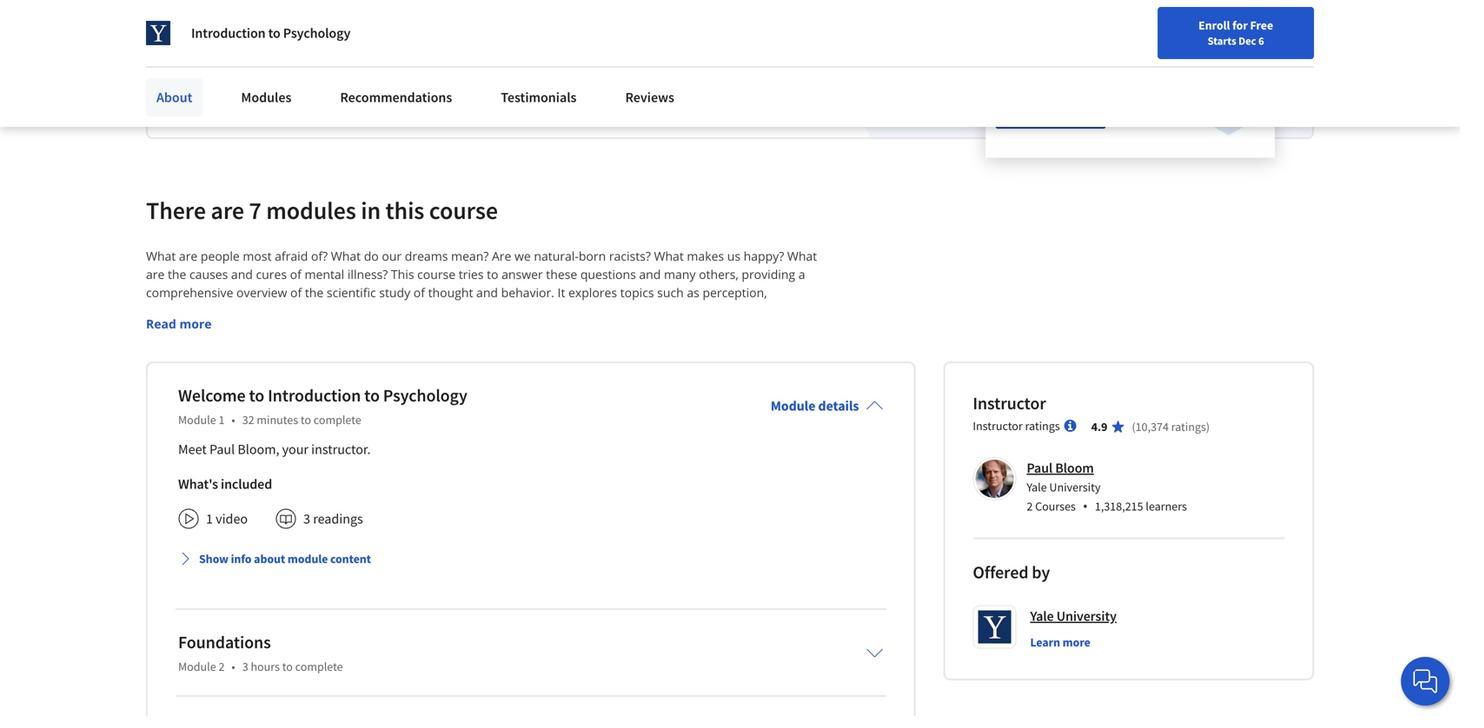 Task type: vqa. For each thing, say whether or not it's contained in the screenshot.
Coursera image
no



Task type: locate. For each thing, give the bounding box(es) containing it.
1 horizontal spatial 2
[[1027, 499, 1033, 514]]

paul bloom image
[[976, 460, 1014, 498]]

readings
[[313, 511, 363, 528]]

complete up instructor.
[[314, 412, 361, 428]]

2 vertical spatial •
[[232, 659, 235, 675]]

1 horizontal spatial social
[[600, 303, 632, 319]]

read more
[[146, 316, 212, 332]]

1 horizontal spatial behavior.
[[635, 303, 688, 319]]

1 horizontal spatial psychology
[[383, 385, 468, 407]]

social
[[241, 87, 275, 105], [600, 303, 632, 319]]

cures
[[256, 266, 287, 283]]

• down foundations
[[232, 659, 235, 675]]

1 vertical spatial a
[[799, 266, 806, 283]]

this up it
[[201, 66, 223, 84]]

course inside 'what are people most afraid of? what do our dreams mean? are we natural-born racists? what makes us happy? what are the causes and cures of mental illness? this course tries to answer these questions and many others, providing a comprehensive overview of the scientific study of thought and behavior. it explores topics such as perception, communication, learning, memory, decision-making, persuasion, emotions, and social behavior.  we will look at how these aspects of the mind develop in children, how they differ across people, how they are wired-up in the brain, and how they break down due to illness and injury.'
[[417, 266, 456, 283]]

what up comprehensive
[[146, 248, 176, 265]]

1 horizontal spatial 1
[[219, 412, 225, 428]]

your up media
[[302, 66, 329, 84]]

info
[[231, 551, 252, 567]]

2 inside foundations module 2 • 3 hours to complete
[[219, 659, 225, 675]]

0 vertical spatial these
[[546, 266, 577, 283]]

more down yale university
[[1063, 635, 1091, 651]]

ratings up paul bloom link in the right of the page
[[1025, 418, 1060, 434]]

what right happy?
[[788, 248, 817, 265]]

more for read more
[[180, 316, 212, 332]]

there
[[146, 195, 206, 226]]

they down making, on the left of page
[[403, 321, 427, 338]]

dec
[[1239, 34, 1257, 48]]

and right media
[[317, 87, 339, 105]]

0 horizontal spatial more
[[180, 316, 212, 332]]

0 vertical spatial this
[[201, 66, 223, 84]]

0 vertical spatial introduction
[[191, 24, 266, 42]]

• right courses
[[1083, 497, 1088, 516]]

ratings right 10,374
[[1172, 419, 1207, 435]]

foundations module 2 • 3 hours to complete
[[178, 632, 343, 675]]

module left "details"
[[771, 398, 816, 415]]

introduction up minutes
[[268, 385, 361, 407]]

0 vertical spatial •
[[232, 412, 235, 428]]

are left 7
[[211, 195, 244, 226]]

2
[[1027, 499, 1033, 514], [219, 659, 225, 675]]

a
[[228, 20, 241, 50], [799, 266, 806, 283]]

1 horizontal spatial more
[[1063, 635, 1091, 651]]

• inside welcome to introduction to psychology module 1 • 32 minutes to complete
[[232, 412, 235, 428]]

your down linkedin
[[356, 87, 382, 105]]

0 vertical spatial 2
[[1027, 499, 1033, 514]]

1 horizontal spatial they
[[577, 321, 601, 338]]

0 vertical spatial course
[[429, 195, 498, 226]]

0 vertical spatial complete
[[314, 412, 361, 428]]

offered by
[[973, 562, 1050, 584]]

2 horizontal spatial they
[[804, 321, 828, 338]]

a right earn
[[228, 20, 241, 50]]

they down explores
[[577, 321, 601, 338]]

reviews link
[[615, 78, 685, 117]]

1 vertical spatial introduction
[[268, 385, 361, 407]]

complete right hours
[[295, 659, 343, 675]]

add
[[176, 66, 199, 84]]

read
[[146, 316, 176, 332]]

0 horizontal spatial 1
[[206, 511, 213, 528]]

of up the down
[[192, 321, 203, 338]]

0 horizontal spatial 3
[[242, 659, 248, 675]]

)
[[1207, 419, 1210, 435]]

these up it
[[546, 266, 577, 283]]

yale university
[[1031, 608, 1117, 625]]

3 inside foundations module 2 • 3 hours to complete
[[242, 659, 248, 675]]

your down minutes
[[282, 441, 309, 458]]

1 instructor from the top
[[973, 393, 1046, 414]]

brain,
[[715, 321, 748, 338]]

3 left readings at the left bottom of the page
[[303, 511, 310, 528]]

to inside foundations module 2 • 3 hours to complete
[[282, 659, 293, 675]]

0 vertical spatial yale
[[1027, 480, 1047, 495]]

paul
[[209, 441, 235, 458], [1027, 460, 1053, 477]]

instructor up instructor ratings
[[973, 393, 1046, 414]]

0 horizontal spatial behavior.
[[501, 284, 555, 301]]

this
[[391, 266, 414, 283]]

show info about module content
[[199, 551, 371, 567]]

module down foundations
[[178, 659, 216, 675]]

modules link
[[231, 78, 302, 117]]

0 vertical spatial 3
[[303, 511, 310, 528]]

0 horizontal spatial this
[[201, 66, 223, 84]]

behavior. down 'answer'
[[501, 284, 555, 301]]

0 vertical spatial a
[[228, 20, 241, 50]]

in down memory,
[[309, 321, 320, 338]]

psychology
[[283, 24, 351, 42], [383, 385, 468, 407]]

what left the do
[[331, 248, 361, 265]]

0 vertical spatial paul
[[209, 441, 235, 458]]

0 horizontal spatial 2
[[219, 659, 225, 675]]

1 horizontal spatial a
[[799, 266, 806, 283]]

3
[[303, 511, 310, 528], [242, 659, 248, 675]]

natural-
[[534, 248, 579, 265]]

module down welcome
[[178, 412, 216, 428]]

what up many
[[654, 248, 684, 265]]

psychology down differ
[[383, 385, 468, 407]]

1 vertical spatial these
[[806, 303, 838, 319]]

introduction up credential
[[191, 24, 266, 42]]

0 horizontal spatial social
[[241, 87, 275, 105]]

1 vertical spatial course
[[417, 266, 456, 283]]

learn more
[[1031, 635, 1091, 651]]

0 vertical spatial 1
[[219, 412, 225, 428]]

introduction inside welcome to introduction to psychology module 1 • 32 minutes to complete
[[268, 385, 361, 407]]

0 vertical spatial university
[[1050, 480, 1101, 495]]

in down linkedin
[[342, 87, 353, 105]]

ratings
[[1025, 418, 1060, 434], [1172, 419, 1207, 435]]

yale university link
[[1031, 606, 1117, 627]]

1 vertical spatial more
[[1063, 635, 1091, 651]]

to inside add this credential to your linkedin profile, resume, or cv share it on social media and in your performance review
[[287, 66, 299, 84]]

review
[[462, 87, 501, 105]]

coursera career certificate image
[[986, 0, 1275, 157]]

a inside 'what are people most afraid of? what do our dreams mean? are we natural-born racists? what makes us happy? what are the causes and cures of mental illness? this course tries to answer these questions and many others, providing a comprehensive overview of the scientific study of thought and behavior. it explores topics such as perception, communication, learning, memory, decision-making, persuasion, emotions, and social behavior.  we will look at how these aspects of the mind develop in children, how they differ across people, how they are wired-up in the brain, and how they break down due to illness and injury.'
[[799, 266, 806, 283]]

behavior.
[[501, 284, 555, 301], [635, 303, 688, 319]]

are up comprehensive
[[146, 266, 165, 283]]

2 left courses
[[1027, 499, 1033, 514]]

to down mind
[[241, 339, 253, 356]]

1 horizontal spatial 3
[[303, 511, 310, 528]]

university down the bloom
[[1050, 480, 1101, 495]]

2 inside paul bloom yale university 2 courses • 1,318,215 learners
[[1027, 499, 1033, 514]]

many
[[664, 266, 696, 283]]

read more button
[[146, 315, 212, 333]]

course
[[429, 195, 498, 226], [417, 266, 456, 283]]

2 instructor from the top
[[973, 418, 1023, 434]]

and inside add this credential to your linkedin profile, resume, or cv share it on social media and in your performance review
[[317, 87, 339, 105]]

learners
[[1146, 499, 1187, 514]]

and up topics
[[639, 266, 661, 283]]

mind
[[228, 321, 258, 338]]

people,
[[504, 321, 546, 338]]

1 vertical spatial •
[[1083, 497, 1088, 516]]

yale inside yale university link
[[1031, 608, 1054, 625]]

4 what from the left
[[788, 248, 817, 265]]

racists?
[[609, 248, 651, 265]]

3 left hours
[[242, 659, 248, 675]]

0 horizontal spatial introduction
[[191, 24, 266, 42]]

2 what from the left
[[331, 248, 361, 265]]

course down dreams
[[417, 266, 456, 283]]

how right brain,
[[776, 321, 800, 338]]

instructor for instructor
[[973, 393, 1046, 414]]

what's
[[178, 476, 218, 493]]

0 vertical spatial social
[[241, 87, 275, 105]]

social down credential
[[241, 87, 275, 105]]

thought
[[428, 284, 473, 301]]

behavior. up up
[[635, 303, 688, 319]]

1 vertical spatial paul
[[1027, 460, 1053, 477]]

certificate
[[316, 20, 420, 50]]

1 horizontal spatial introduction
[[268, 385, 361, 407]]

do
[[364, 248, 379, 265]]

a right providing
[[799, 266, 806, 283]]

1
[[219, 412, 225, 428], [206, 511, 213, 528]]

1 down welcome
[[219, 412, 225, 428]]

they
[[403, 321, 427, 338], [577, 321, 601, 338], [804, 321, 828, 338]]

meet
[[178, 441, 207, 458]]

yale up learn
[[1031, 608, 1054, 625]]

afraid
[[275, 248, 308, 265]]

0 horizontal spatial these
[[546, 266, 577, 283]]

wired-
[[626, 321, 662, 338]]

offered
[[973, 562, 1029, 584]]

• left 32 on the left of page
[[232, 412, 235, 428]]

1 vertical spatial psychology
[[383, 385, 468, 407]]

1 vertical spatial social
[[600, 303, 632, 319]]

welcome
[[178, 385, 246, 407]]

1 inside welcome to introduction to psychology module 1 • 32 minutes to complete
[[219, 412, 225, 428]]

reviews
[[626, 89, 675, 106]]

about link
[[146, 78, 203, 117]]

2 down foundations
[[219, 659, 225, 675]]

yale inside paul bloom yale university 2 courses • 1,318,215 learners
[[1027, 480, 1047, 495]]

of?
[[311, 248, 328, 265]]

your
[[302, 66, 329, 84], [356, 87, 382, 105], [282, 441, 309, 458]]

to right hours
[[282, 659, 293, 675]]

2 vertical spatial your
[[282, 441, 309, 458]]

1 vertical spatial 2
[[219, 659, 225, 675]]

how
[[779, 303, 803, 319], [375, 321, 399, 338], [549, 321, 573, 338], [776, 321, 800, 338]]

None search field
[[248, 11, 665, 46]]

profile,
[[384, 66, 426, 84]]

complete inside welcome to introduction to psychology module 1 • 32 minutes to complete
[[314, 412, 361, 428]]

instructor
[[973, 393, 1046, 414], [973, 418, 1023, 434]]

0 vertical spatial instructor
[[973, 393, 1046, 414]]

psychology up linkedin
[[283, 24, 351, 42]]

video
[[216, 511, 248, 528]]

there are 7 modules in this course
[[146, 195, 498, 226]]

will
[[716, 303, 734, 319]]

1 left video
[[206, 511, 213, 528]]

paul bloom yale university 2 courses • 1,318,215 learners
[[1027, 460, 1187, 516]]

instructor up paul bloom icon
[[973, 418, 1023, 434]]

1 vertical spatial 3
[[242, 659, 248, 675]]

instructor for instructor ratings
[[973, 418, 1023, 434]]

study
[[379, 284, 411, 301]]

to down are
[[487, 266, 499, 283]]

social down topics
[[600, 303, 632, 319]]

this up our
[[386, 195, 425, 226]]

more up the down
[[180, 316, 212, 332]]

0 horizontal spatial they
[[403, 321, 427, 338]]

1 vertical spatial yale
[[1031, 608, 1054, 625]]

7
[[249, 195, 261, 226]]

university up learn more button
[[1057, 608, 1117, 625]]

yale up courses
[[1027, 480, 1047, 495]]

what are people most afraid of? what do our dreams mean? are we natural-born racists? what makes us happy? what are the causes and cures of mental illness? this course tries to answer these questions and many others, providing a comprehensive overview of the scientific study of thought and behavior. it explores topics such as perception, communication, learning, memory, decision-making, persuasion, emotions, and social behavior.  we will look at how these aspects of the mind develop in children, how they differ across people, how they are wired-up in the brain, and how they break down due to illness and injury.
[[146, 248, 841, 356]]

0 horizontal spatial psychology
[[283, 24, 351, 42]]

course up "mean?"
[[429, 195, 498, 226]]

1 horizontal spatial paul
[[1027, 460, 1053, 477]]

and down most on the left top of the page
[[231, 266, 253, 283]]

1 vertical spatial complete
[[295, 659, 343, 675]]

and down the "at" on the top of the page
[[751, 321, 773, 338]]

0 horizontal spatial a
[[228, 20, 241, 50]]

in
[[342, 87, 353, 105], [361, 195, 381, 226], [309, 321, 320, 338], [680, 321, 691, 338]]

3 they from the left
[[804, 321, 828, 338]]

or
[[478, 66, 491, 84]]

cv
[[493, 66, 508, 84]]

to up media
[[287, 66, 299, 84]]

1 horizontal spatial this
[[386, 195, 425, 226]]

3 what from the left
[[654, 248, 684, 265]]

differ
[[430, 321, 461, 338]]

paul right meet
[[209, 441, 235, 458]]

it
[[558, 284, 565, 301]]

of up making, on the left of page
[[414, 284, 425, 301]]

making,
[[398, 303, 443, 319]]

they up module details
[[804, 321, 828, 338]]

of
[[290, 266, 302, 283], [290, 284, 302, 301], [414, 284, 425, 301], [192, 321, 203, 338]]

0 vertical spatial more
[[180, 316, 212, 332]]

recommendations link
[[330, 78, 463, 117]]

paul left the bloom
[[1027, 460, 1053, 477]]

0 horizontal spatial paul
[[209, 441, 235, 458]]

learn more button
[[1031, 634, 1091, 651]]

1 vertical spatial instructor
[[973, 418, 1023, 434]]

what
[[146, 248, 176, 265], [331, 248, 361, 265], [654, 248, 684, 265], [788, 248, 817, 265]]

1,318,215
[[1095, 499, 1144, 514]]

chat with us image
[[1412, 668, 1440, 696]]

these right the "at" on the top of the page
[[806, 303, 838, 319]]

about
[[157, 89, 192, 106]]



Task type: describe. For each thing, give the bounding box(es) containing it.
others,
[[699, 266, 739, 283]]

modules
[[266, 195, 356, 226]]

break
[[146, 339, 178, 356]]

more for learn more
[[1063, 635, 1091, 651]]

of up memory,
[[290, 284, 302, 301]]

learning,
[[241, 303, 290, 319]]

paul bloom link
[[1027, 460, 1094, 477]]

0 vertical spatial psychology
[[283, 24, 351, 42]]

comprehensive
[[146, 284, 233, 301]]

the up memory,
[[305, 284, 324, 301]]

1 vertical spatial university
[[1057, 608, 1117, 625]]

the up due
[[207, 321, 225, 338]]

dreams
[[405, 248, 448, 265]]

us
[[727, 248, 741, 265]]

children,
[[323, 321, 372, 338]]

look
[[737, 303, 762, 319]]

on
[[223, 87, 238, 105]]

included
[[221, 476, 272, 493]]

perception,
[[703, 284, 767, 301]]

this inside add this credential to your linkedin profile, resume, or cv share it on social media and in your performance review
[[201, 66, 223, 84]]

10,374
[[1136, 419, 1169, 435]]

meet paul bloom, your instructor.
[[178, 441, 371, 458]]

in inside add this credential to your linkedin profile, resume, or cv share it on social media and in your performance review
[[342, 87, 353, 105]]

share
[[176, 87, 209, 105]]

show notifications image
[[1226, 22, 1247, 43]]

instructor.
[[311, 441, 371, 458]]

decision-
[[347, 303, 398, 319]]

1 vertical spatial this
[[386, 195, 425, 226]]

what's included
[[178, 476, 272, 493]]

injury.
[[319, 339, 355, 356]]

details
[[819, 398, 859, 415]]

starts
[[1208, 34, 1237, 48]]

paul inside paul bloom yale university 2 courses • 1,318,215 learners
[[1027, 460, 1053, 477]]

memory,
[[293, 303, 344, 319]]

• inside paul bloom yale university 2 courses • 1,318,215 learners
[[1083, 497, 1088, 516]]

to up instructor.
[[364, 385, 380, 407]]

emotions,
[[515, 303, 572, 319]]

32
[[242, 412, 254, 428]]

linkedin
[[331, 66, 382, 84]]

of down afraid at the top left of the page
[[290, 266, 302, 283]]

• inside foundations module 2 • 3 hours to complete
[[232, 659, 235, 675]]

we
[[515, 248, 531, 265]]

testimonials link
[[491, 78, 587, 117]]

earn
[[176, 20, 224, 50]]

content
[[330, 551, 371, 567]]

show
[[199, 551, 229, 567]]

scientific
[[327, 284, 376, 301]]

1 they from the left
[[403, 321, 427, 338]]

bloom
[[1056, 460, 1094, 477]]

(
[[1132, 419, 1136, 435]]

tries
[[459, 266, 484, 283]]

and down explores
[[575, 303, 596, 319]]

social inside add this credential to your linkedin profile, resume, or cv share it on social media and in your performance review
[[241, 87, 275, 105]]

welcome to introduction to psychology module 1 • 32 minutes to complete
[[178, 385, 468, 428]]

1 horizontal spatial ratings
[[1172, 419, 1207, 435]]

in up the do
[[361, 195, 381, 226]]

by
[[1032, 562, 1050, 584]]

how down emotions,
[[549, 321, 573, 338]]

1 vertical spatial your
[[356, 87, 382, 105]]

how right the "at" on the top of the page
[[779, 303, 803, 319]]

english button
[[1096, 0, 1201, 57]]

free
[[1251, 17, 1274, 33]]

persuasion,
[[446, 303, 512, 319]]

the down we
[[694, 321, 712, 338]]

in right up
[[680, 321, 691, 338]]

social inside 'what are people most afraid of? what do our dreams mean? are we natural-born racists? what makes us happy? what are the causes and cures of mental illness? this course tries to answer these questions and many others, providing a comprehensive overview of the scientific study of thought and behavior. it explores topics such as perception, communication, learning, memory, decision-making, persuasion, emotions, and social behavior.  we will look at how these aspects of the mind develop in children, how they differ across people, how they are wired-up in the brain, and how they break down due to illness and injury.'
[[600, 303, 632, 319]]

2 they from the left
[[577, 321, 601, 338]]

media
[[277, 87, 314, 105]]

1 video
[[206, 511, 248, 528]]

module details
[[771, 398, 859, 415]]

up
[[662, 321, 677, 338]]

due
[[217, 339, 238, 356]]

learn
[[1031, 635, 1061, 651]]

explores
[[569, 284, 617, 301]]

communication,
[[146, 303, 238, 319]]

develop
[[261, 321, 306, 338]]

to right minutes
[[301, 412, 311, 428]]

most
[[243, 248, 272, 265]]

1 horizontal spatial these
[[806, 303, 838, 319]]

bloom,
[[238, 441, 279, 458]]

add this credential to your linkedin profile, resume, or cv share it on social media and in your performance review
[[176, 66, 508, 105]]

the up comprehensive
[[168, 266, 186, 283]]

to up 32 on the left of page
[[249, 385, 264, 407]]

3 readings
[[303, 511, 363, 528]]

resume,
[[429, 66, 475, 84]]

hours
[[251, 659, 280, 675]]

how down decision-
[[375, 321, 399, 338]]

6
[[1259, 34, 1265, 48]]

1 vertical spatial 1
[[206, 511, 213, 528]]

to up credential
[[268, 24, 281, 42]]

we
[[694, 303, 712, 319]]

our
[[382, 248, 402, 265]]

0 vertical spatial your
[[302, 66, 329, 84]]

1 vertical spatial behavior.
[[635, 303, 688, 319]]

credential
[[226, 66, 285, 84]]

born
[[579, 248, 606, 265]]

yale university image
[[146, 21, 170, 45]]

people
[[201, 248, 240, 265]]

module
[[288, 551, 328, 567]]

mean?
[[451, 248, 489, 265]]

module inside welcome to introduction to psychology module 1 • 32 minutes to complete
[[178, 412, 216, 428]]

enroll
[[1199, 17, 1231, 33]]

0 horizontal spatial ratings
[[1025, 418, 1060, 434]]

mental
[[305, 266, 344, 283]]

complete inside foundations module 2 • 3 hours to complete
[[295, 659, 343, 675]]

and down develop
[[295, 339, 316, 356]]

minutes
[[257, 412, 298, 428]]

overview
[[237, 284, 287, 301]]

0 vertical spatial behavior.
[[501, 284, 555, 301]]

are up causes
[[179, 248, 198, 265]]

earn a career certificate
[[176, 20, 420, 50]]

causes
[[190, 266, 228, 283]]

1 what from the left
[[146, 248, 176, 265]]

about
[[254, 551, 285, 567]]

such
[[657, 284, 684, 301]]

module inside foundations module 2 • 3 hours to complete
[[178, 659, 216, 675]]

psychology inside welcome to introduction to psychology module 1 • 32 minutes to complete
[[383, 385, 468, 407]]

and up persuasion,
[[476, 284, 498, 301]]

are left wired- on the left top of the page
[[604, 321, 623, 338]]

for
[[1233, 17, 1248, 33]]

aspects
[[146, 321, 189, 338]]

happy?
[[744, 248, 784, 265]]

instructor ratings
[[973, 418, 1060, 434]]

4.9
[[1092, 419, 1108, 435]]

university inside paul bloom yale university 2 courses • 1,318,215 learners
[[1050, 480, 1101, 495]]

across
[[464, 321, 501, 338]]

as
[[687, 284, 700, 301]]

( 10,374 ratings )
[[1132, 419, 1210, 435]]

career
[[246, 20, 311, 50]]

introduction to psychology
[[191, 24, 351, 42]]

down
[[182, 339, 213, 356]]

illness?
[[348, 266, 388, 283]]



